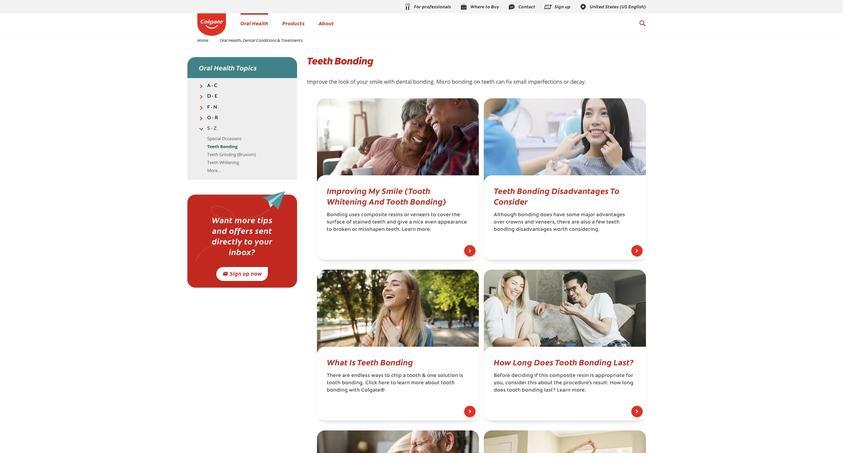 Task type: locate. For each thing, give the bounding box(es) containing it.
health inside popup button
[[214, 63, 235, 72]]

- left e
[[212, 94, 214, 99]]

0 horizontal spatial with
[[349, 388, 360, 393]]

0 vertical spatial whitening
[[219, 160, 239, 166]]

a left nice
[[409, 220, 412, 225]]

composite inside the before deciding if this composite resin is appropriate for you, consider this about the procedure's result: how long does tooth bonding last? learn more.
[[550, 374, 576, 379]]

oral up dental
[[241, 20, 251, 27]]

sign up icon image
[[544, 3, 552, 11]]

to left sent
[[244, 236, 253, 247]]

1 vertical spatial learn
[[557, 388, 571, 393]]

there
[[558, 220, 571, 225]]

health
[[252, 20, 269, 27], [214, 63, 235, 72]]

give
[[398, 220, 408, 225]]

teeth for my
[[373, 220, 386, 225]]

your
[[357, 78, 368, 85], [255, 236, 273, 247]]

1 vertical spatial are
[[342, 374, 350, 379]]

more. down nice
[[417, 227, 431, 232]]

s - z menu
[[187, 135, 297, 175]]

1 horizontal spatial are
[[572, 220, 580, 225]]

and
[[369, 196, 385, 207]]

1 horizontal spatial does
[[541, 213, 553, 218]]

location icon image
[[580, 3, 588, 11]]

0 vertical spatial learn
[[402, 227, 416, 232]]

of right "look"
[[351, 78, 356, 85]]

with right smile
[[384, 78, 395, 85]]

a inside although bonding does have some major advantages over crowns and veneers, there are also a few teeth bonding disadvantages worth considering.
[[592, 220, 595, 225]]

veneers
[[411, 213, 430, 218]]

last?
[[545, 388, 556, 393]]

0 horizontal spatial are
[[342, 374, 350, 379]]

2 vertical spatial oral
[[199, 63, 212, 72]]

tooth up resins
[[386, 196, 409, 207]]

0 vertical spatial more
[[235, 215, 256, 226]]

bonding.
[[413, 78, 435, 85], [342, 381, 364, 386]]

1 vertical spatial does
[[494, 388, 506, 393]]

bonding inside bonding uses composite resins or veneers to cover the surface of stained teeth and give a nice even appearance to broken or misshapen teeth. learn more.
[[327, 213, 348, 218]]

or left decay.
[[564, 78, 569, 85]]

- inside a - c popup button
[[212, 83, 213, 88]]

0 horizontal spatial a
[[403, 374, 406, 379]]

1 horizontal spatial composite
[[550, 374, 576, 379]]

0 horizontal spatial teeth
[[373, 220, 386, 225]]

0 vertical spatial oral
[[241, 20, 251, 27]]

2 vertical spatial the
[[554, 381, 563, 386]]

how inside the before deciding if this composite resin is appropriate for you, consider this about the procedure's result: how long does tooth bonding last? learn more.
[[610, 381, 621, 386]]

1 horizontal spatial is
[[591, 374, 594, 379]]

bonding. down endless
[[342, 381, 364, 386]]

1 vertical spatial with
[[349, 388, 360, 393]]

- left r
[[212, 116, 214, 121]]

of inside bonding uses composite resins or veneers to cover the surface of stained teeth and give a nice even appearance to broken or misshapen teeth. learn more.
[[347, 220, 352, 225]]

a - c button
[[187, 83, 297, 89]]

whitening
[[219, 160, 239, 166], [327, 196, 367, 207]]

- right s on the left
[[211, 126, 213, 131]]

1 horizontal spatial whitening
[[327, 196, 367, 207]]

improve the look of your smile with dental bonding. micro bonding on teeth can fix small imperfections or decay.
[[307, 78, 587, 85]]

2 about from the left
[[538, 381, 553, 386]]

a left few
[[592, 220, 595, 225]]

there
[[327, 374, 341, 379]]

improving my smile (tooth whitening and tooth bonding)
[[327, 185, 446, 207]]

- for a
[[212, 83, 213, 88]]

teeth
[[307, 55, 333, 68], [207, 144, 219, 150], [207, 152, 218, 158], [207, 160, 218, 166], [494, 185, 516, 196], [357, 357, 379, 368]]

more. down procedure's
[[572, 388, 586, 393]]

treatments
[[281, 38, 303, 43]]

does up the veneers,
[[541, 213, 553, 218]]

more. inside the before deciding if this composite resin is appropriate for you, consider this about the procedure's result: how long does tooth bonding last? learn more.
[[572, 388, 586, 393]]

learn inside the before deciding if this composite resin is appropriate for you, consider this about the procedure's result: how long does tooth bonding last? learn more.
[[557, 388, 571, 393]]

micro
[[437, 78, 451, 85]]

a - c
[[207, 83, 217, 88]]

1 is from the left
[[460, 374, 463, 379]]

- inside s - z popup button
[[211, 126, 213, 131]]

bonding
[[335, 55, 374, 68], [220, 144, 238, 150], [517, 185, 550, 196], [327, 213, 348, 218], [381, 357, 413, 368], [579, 357, 612, 368]]

- right a
[[212, 83, 213, 88]]

0 horizontal spatial does
[[494, 388, 506, 393]]

long
[[623, 381, 634, 386]]

is inside the before deciding if this composite resin is appropriate for you, consider this about the procedure's result: how long does tooth bonding last? learn more.
[[591, 374, 594, 379]]

2 horizontal spatial and
[[525, 220, 534, 225]]

crowns
[[506, 220, 524, 225]]

or up give at the top
[[404, 213, 409, 218]]

appearance
[[438, 220, 467, 225]]

1 about from the left
[[425, 381, 440, 386]]

0 horizontal spatial tooth
[[386, 196, 409, 207]]

0 vertical spatial &
[[278, 38, 280, 43]]

0 vertical spatial does
[[541, 213, 553, 218]]

0 horizontal spatial whitening
[[219, 160, 239, 166]]

to up even
[[431, 213, 437, 218]]

a up learn
[[403, 374, 406, 379]]

more right learn
[[411, 381, 424, 386]]

whitening up uses
[[327, 196, 367, 207]]

about up the last?
[[538, 381, 553, 386]]

0 vertical spatial health
[[252, 20, 269, 27]]

0 horizontal spatial health
[[214, 63, 235, 72]]

is right the resin
[[591, 374, 594, 379]]

0 horizontal spatial the
[[329, 78, 337, 85]]

0 horizontal spatial learn
[[402, 227, 416, 232]]

sign up now link
[[216, 267, 268, 281]]

and up teeth.
[[387, 220, 396, 225]]

more...
[[207, 168, 221, 174]]

teeth up misshapen
[[373, 220, 386, 225]]

small
[[514, 78, 527, 85]]

0 vertical spatial with
[[384, 78, 395, 85]]

1 horizontal spatial about
[[538, 381, 553, 386]]

1 horizontal spatial more
[[411, 381, 424, 386]]

1 horizontal spatial a
[[409, 220, 412, 225]]

& right conditions
[[278, 38, 280, 43]]

oral for oral health
[[241, 20, 251, 27]]

more. inside bonding uses composite resins or veneers to cover the surface of stained teeth and give a nice even appearance to broken or misshapen teeth. learn more.
[[417, 227, 431, 232]]

0 horizontal spatial or
[[352, 227, 357, 232]]

s
[[207, 126, 210, 131]]

oral for oral health topics
[[199, 63, 212, 72]]

tooth
[[407, 374, 421, 379], [327, 381, 341, 386], [441, 381, 455, 386], [507, 388, 521, 393]]

is right "solution"
[[460, 374, 463, 379]]

whitening inside special occasions teeth bonding teeth grinding (bruxism) teeth whitening more...
[[219, 160, 239, 166]]

the up the last?
[[554, 381, 563, 386]]

0 horizontal spatial more
[[235, 215, 256, 226]]

0 vertical spatial tooth
[[386, 196, 409, 207]]

advantages
[[597, 213, 625, 218]]

2 horizontal spatial oral
[[241, 20, 251, 27]]

bonding uses composite resins or veneers to cover the surface of stained teeth and give a nice even appearance to broken or misshapen teeth. learn more.
[[327, 213, 467, 232]]

are right there at the left of page
[[342, 374, 350, 379]]

disadvantages
[[552, 185, 609, 196]]

tooth down 'consider'
[[507, 388, 521, 393]]

learn down give at the top
[[402, 227, 416, 232]]

c
[[214, 83, 217, 88]]

tooth up the before deciding if this composite resin is appropriate for you, consider this about the procedure's result: how long does tooth bonding last? learn more.
[[555, 357, 578, 368]]

None search field
[[639, 17, 646, 30]]

few
[[596, 220, 606, 225]]

the
[[329, 78, 337, 85], [452, 213, 461, 218], [554, 381, 563, 386]]

stained
[[353, 220, 371, 225]]

tooth inside the before deciding if this composite resin is appropriate for you, consider this about the procedure's result: how long does tooth bonding last? learn more.
[[507, 388, 521, 393]]

more
[[235, 215, 256, 226], [411, 381, 424, 386]]

d - e
[[207, 94, 218, 99]]

0 vertical spatial more.
[[417, 227, 431, 232]]

0 horizontal spatial bonding.
[[342, 381, 364, 386]]

- inside 'd - e' dropdown button
[[212, 94, 214, 99]]

oral left 'health,'
[[220, 38, 228, 43]]

bonding. left micro
[[413, 78, 435, 85]]

1 horizontal spatial with
[[384, 78, 395, 85]]

bonding down if
[[522, 388, 543, 393]]

learn right the last?
[[557, 388, 571, 393]]

0 vertical spatial are
[[572, 220, 580, 225]]

decay.
[[571, 78, 587, 85]]

teeth down 'advantages'
[[607, 220, 620, 225]]

whitening inside improving my smile (tooth whitening and tooth bonding)
[[327, 196, 367, 207]]

on
[[474, 78, 481, 85]]

- for d
[[212, 94, 214, 99]]

1 horizontal spatial more.
[[572, 388, 586, 393]]

teeth grinding (bruxism) link
[[207, 152, 256, 158]]

of down uses
[[347, 220, 352, 225]]

your left smile
[[357, 78, 368, 85]]

surface
[[327, 220, 345, 225]]

inbox?
[[229, 246, 256, 257]]

1 horizontal spatial this
[[540, 374, 549, 379]]

and left the offers
[[212, 225, 227, 236]]

- right f
[[211, 105, 212, 110]]

disadvantages
[[516, 227, 552, 232]]

your down tips
[[255, 236, 273, 247]]

1 vertical spatial health
[[214, 63, 235, 72]]

tooth inside improving my smile (tooth whitening and tooth bonding)
[[386, 196, 409, 207]]

0 vertical spatial your
[[357, 78, 368, 85]]

are down some
[[572, 220, 580, 225]]

tooth up learn
[[407, 374, 421, 379]]

my
[[369, 185, 380, 196]]

health for oral health
[[252, 20, 269, 27]]

oral for oral health, dental conditions & treatments
[[220, 38, 228, 43]]

- inside o - r popup button
[[212, 116, 214, 121]]

0 horizontal spatial is
[[460, 374, 463, 379]]

more left tips
[[235, 215, 256, 226]]

2 horizontal spatial the
[[554, 381, 563, 386]]

with down endless
[[349, 388, 360, 393]]

health up oral health, dental conditions & treatments link
[[252, 20, 269, 27]]

teeth up although at the top right
[[494, 185, 516, 196]]

endless
[[352, 374, 370, 379]]

2 horizontal spatial teeth
[[607, 220, 620, 225]]

composite down and
[[361, 213, 387, 218]]

0 vertical spatial composite
[[361, 213, 387, 218]]

or
[[564, 78, 569, 85], [404, 213, 409, 218], [352, 227, 357, 232]]

more inside want more tips and offers sent directly to your inbox?
[[235, 215, 256, 226]]

teeth inside bonding uses composite resins or veneers to cover the surface of stained teeth and give a nice even appearance to broken or misshapen teeth. learn more.
[[373, 220, 386, 225]]

1 horizontal spatial how
[[610, 381, 621, 386]]

teeth inside teeth bonding disadvantages to consider
[[494, 185, 516, 196]]

1 horizontal spatial the
[[452, 213, 461, 218]]

1 vertical spatial &
[[422, 374, 426, 379]]

0 horizontal spatial this
[[528, 381, 537, 386]]

teeth down the "teeth bonding" link on the top
[[207, 152, 218, 158]]

1 horizontal spatial health
[[252, 20, 269, 27]]

0 horizontal spatial oral
[[199, 63, 212, 72]]

1 vertical spatial composite
[[550, 374, 576, 379]]

directly
[[212, 236, 242, 247]]

consider
[[494, 196, 528, 207]]

1 vertical spatial oral
[[220, 38, 228, 43]]

oral up a
[[199, 63, 212, 72]]

whitening down grinding on the top of the page
[[219, 160, 239, 166]]

the up appearance
[[452, 213, 461, 218]]

does down you,
[[494, 388, 506, 393]]

to down surface
[[327, 227, 332, 232]]

this right if
[[540, 374, 549, 379]]

procedure's
[[564, 381, 592, 386]]

- for f
[[211, 105, 212, 110]]

f - n
[[207, 105, 217, 110]]

d
[[207, 94, 211, 99]]

a
[[409, 220, 412, 225], [592, 220, 595, 225], [403, 374, 406, 379]]

o - r button
[[187, 115, 297, 121]]

1 horizontal spatial learn
[[557, 388, 571, 393]]

1 horizontal spatial &
[[422, 374, 426, 379]]

bonding down there at the left of page
[[327, 388, 348, 393]]

oral health, dental conditions & treatments
[[220, 38, 303, 43]]

sent
[[255, 225, 272, 236]]

look
[[339, 78, 349, 85]]

and inside although bonding does have some major advantages over crowns and veneers, there are also a few teeth bonding disadvantages worth considering.
[[525, 220, 534, 225]]

1 horizontal spatial and
[[387, 220, 396, 225]]

composite down how long does tooth bonding last?
[[550, 374, 576, 379]]

bonding inside teeth bonding disadvantages to consider
[[517, 185, 550, 196]]

1 horizontal spatial oral
[[220, 38, 228, 43]]

teeth for bonding
[[482, 78, 495, 85]]

0 vertical spatial bonding.
[[413, 78, 435, 85]]

about
[[319, 20, 334, 27]]

1 vertical spatial the
[[452, 213, 461, 218]]

e
[[215, 94, 218, 99]]

teeth right on
[[482, 78, 495, 85]]

2 is from the left
[[591, 374, 594, 379]]

1 vertical spatial more
[[411, 381, 424, 386]]

0 horizontal spatial composite
[[361, 213, 387, 218]]

bonding
[[452, 78, 473, 85], [518, 213, 539, 218], [494, 227, 515, 232], [327, 388, 348, 393], [522, 388, 543, 393]]

& left one
[[422, 374, 426, 379]]

can
[[496, 78, 505, 85]]

- inside f - n "dropdown button"
[[211, 105, 212, 110]]

teeth
[[482, 78, 495, 85], [373, 220, 386, 225], [607, 220, 620, 225]]

-
[[212, 83, 213, 88], [212, 94, 214, 99], [211, 105, 212, 110], [212, 116, 214, 121], [211, 126, 213, 131]]

tooth down "solution"
[[441, 381, 455, 386]]

0 horizontal spatial about
[[425, 381, 440, 386]]

1 vertical spatial this
[[528, 381, 537, 386]]

and inside want more tips and offers sent directly to your inbox?
[[212, 225, 227, 236]]

about inside the before deciding if this composite resin is appropriate for you, consider this about the procedure's result: how long does tooth bonding last? learn more.
[[538, 381, 553, 386]]

0 vertical spatial how
[[494, 357, 511, 368]]

0 horizontal spatial your
[[255, 236, 273, 247]]

1 horizontal spatial teeth
[[482, 78, 495, 85]]

there are endless ways to chip a tooth & one solution is tooth bonding. click here to learn more about tooth bonding with colgate®
[[327, 374, 463, 393]]

solution
[[438, 374, 458, 379]]

o
[[207, 116, 211, 121]]

1 horizontal spatial tooth
[[555, 357, 578, 368]]

2 horizontal spatial a
[[592, 220, 595, 225]]

teeth bonding
[[307, 55, 374, 68]]

f - n button
[[187, 105, 297, 110]]

oral inside popup button
[[199, 63, 212, 72]]

with inside there are endless ways to chip a tooth & one solution is tooth bonding. click here to learn more about tooth bonding with colgate®
[[349, 388, 360, 393]]

r
[[215, 116, 218, 121]]

0 vertical spatial the
[[329, 78, 337, 85]]

composite
[[361, 213, 387, 218], [550, 374, 576, 379]]

how down appropriate
[[610, 381, 621, 386]]

1 vertical spatial bonding.
[[342, 381, 364, 386]]

this down if
[[528, 381, 537, 386]]

are inside although bonding does have some major advantages over crowns and veneers, there are also a few teeth bonding disadvantages worth considering.
[[572, 220, 580, 225]]

2 vertical spatial or
[[352, 227, 357, 232]]

1 vertical spatial whitening
[[327, 196, 367, 207]]

how up the before
[[494, 357, 511, 368]]

and up disadvantages
[[525, 220, 534, 225]]

cover
[[438, 213, 451, 218]]

about down one
[[425, 381, 440, 386]]

appropriate
[[596, 374, 625, 379]]

0 horizontal spatial more.
[[417, 227, 431, 232]]

1 vertical spatial of
[[347, 220, 352, 225]]

nice
[[414, 220, 424, 225]]

the left "look"
[[329, 78, 337, 85]]

1 vertical spatial more.
[[572, 388, 586, 393]]

1 vertical spatial how
[[610, 381, 621, 386]]

worth
[[554, 227, 568, 232]]

1 vertical spatial your
[[255, 236, 273, 247]]

health up c at left top
[[214, 63, 235, 72]]

chip
[[391, 374, 402, 379]]

or down stained
[[352, 227, 357, 232]]

0 horizontal spatial and
[[212, 225, 227, 236]]

0 vertical spatial or
[[564, 78, 569, 85]]

s - z button
[[187, 126, 297, 132]]

1 horizontal spatial or
[[404, 213, 409, 218]]



Task type: vqa. For each thing, say whether or not it's contained in the screenshot.
THE within the Bonding Uses Composite Resins Or Veneers To Cover The Surface Of Stained Teeth And Give A Nice Even Appearance To Broken Or Misshapen Teeth. Learn More.
yes



Task type: describe. For each thing, give the bounding box(es) containing it.
teeth inside although bonding does have some major advantages over crowns and veneers, there are also a few teeth bonding disadvantages worth considering.
[[607, 220, 620, 225]]

about inside there are endless ways to chip a tooth & one solution is tooth bonding. click here to learn more about tooth bonding with colgate®
[[425, 381, 440, 386]]

want
[[212, 215, 233, 226]]

some
[[567, 213, 580, 218]]

teeth up the more...
[[207, 160, 218, 166]]

what is teeth bonding
[[327, 357, 413, 368]]

teeth down special
[[207, 144, 219, 150]]

health for oral health topics
[[214, 63, 235, 72]]

oral health
[[241, 20, 269, 27]]

oral health button
[[241, 20, 269, 27]]

what
[[327, 357, 348, 368]]

now
[[251, 270, 262, 277]]

bonding left on
[[452, 78, 473, 85]]

more inside there are endless ways to chip a tooth & one solution is tooth bonding. click here to learn more about tooth bonding with colgate®
[[411, 381, 424, 386]]

1 vertical spatial tooth
[[555, 357, 578, 368]]

ways
[[372, 374, 384, 379]]

how long does tooth bonding last?
[[494, 357, 634, 368]]

0 horizontal spatial &
[[278, 38, 280, 43]]

f
[[207, 105, 210, 110]]

long
[[513, 357, 533, 368]]

resin
[[577, 374, 589, 379]]

sign up now
[[230, 270, 262, 277]]

although
[[494, 213, 517, 218]]

home link
[[193, 38, 213, 43]]

bonding. inside there are endless ways to chip a tooth & one solution is tooth bonding. click here to learn more about tooth bonding with colgate®
[[342, 381, 364, 386]]

oral health, dental conditions & treatments link
[[216, 38, 307, 43]]

a inside bonding uses composite resins or veneers to cover the surface of stained teeth and give a nice even appearance to broken or misshapen teeth. learn more.
[[409, 220, 412, 225]]

teeth.
[[386, 227, 401, 232]]

your inside want more tips and offers sent directly to your inbox?
[[255, 236, 273, 247]]

even
[[425, 220, 437, 225]]

0 vertical spatial of
[[351, 78, 356, 85]]

although bonding does have some major advantages over crowns and veneers, there are also a few teeth bonding disadvantages worth considering.
[[494, 213, 625, 232]]

2 horizontal spatial or
[[564, 78, 569, 85]]

here
[[379, 381, 390, 386]]

dental
[[243, 38, 255, 43]]

want more tips and offers sent directly to your inbox?
[[212, 215, 273, 257]]

1 vertical spatial or
[[404, 213, 409, 218]]

considering.
[[569, 227, 600, 232]]

for
[[626, 374, 633, 379]]

bonding)
[[410, 196, 446, 207]]

bonding down 'over'
[[494, 227, 515, 232]]

1 horizontal spatial bonding.
[[413, 78, 435, 85]]

0 vertical spatial this
[[540, 374, 549, 379]]

0 horizontal spatial how
[[494, 357, 511, 368]]

colgate® logo image
[[197, 13, 226, 36]]

dental
[[396, 78, 412, 85]]

teeth up "improve"
[[307, 55, 333, 68]]

is
[[350, 357, 356, 368]]

(tooth
[[405, 185, 431, 196]]

a inside there are endless ways to chip a tooth & one solution is tooth bonding. click here to learn more about tooth bonding with colgate®
[[403, 374, 406, 379]]

are inside there are endless ways to chip a tooth & one solution is tooth bonding. click here to learn more about tooth bonding with colgate®
[[342, 374, 350, 379]]

colgate®
[[361, 388, 385, 393]]

contact icon image
[[508, 3, 516, 11]]

- for o
[[212, 116, 214, 121]]

click
[[366, 381, 377, 386]]

conditions
[[256, 38, 277, 43]]

does inside although bonding does have some major advantages over crowns and veneers, there are also a few teeth bonding disadvantages worth considering.
[[541, 213, 553, 218]]

a
[[207, 83, 211, 88]]

fix
[[506, 78, 512, 85]]

bonding inside there are endless ways to chip a tooth & one solution is tooth bonding. click here to learn more about tooth bonding with colgate®
[[327, 388, 348, 393]]

smile
[[382, 185, 403, 196]]

1 horizontal spatial your
[[357, 78, 368, 85]]

before
[[494, 374, 511, 379]]

n
[[214, 105, 217, 110]]

and inside bonding uses composite resins or veneers to cover the surface of stained teeth and give a nice even appearance to broken or misshapen teeth. learn more.
[[387, 220, 396, 225]]

the inside bonding uses composite resins or veneers to cover the surface of stained teeth and give a nice even appearance to broken or misshapen teeth. learn more.
[[452, 213, 461, 218]]

to up here
[[385, 374, 390, 379]]

broken
[[334, 227, 351, 232]]

special
[[207, 136, 221, 142]]

products button
[[282, 20, 305, 27]]

(bruxism)
[[237, 152, 256, 158]]

grinding
[[219, 152, 236, 158]]

teeth whitening link
[[207, 160, 239, 166]]

have
[[554, 213, 566, 218]]

composite inside bonding uses composite resins or veneers to cover the surface of stained teeth and give a nice even appearance to broken or misshapen teeth. learn more.
[[361, 213, 387, 218]]

does
[[534, 357, 554, 368]]

imperfections
[[528, 78, 563, 85]]

tips
[[258, 215, 273, 226]]

improve
[[307, 78, 328, 85]]

up
[[243, 270, 250, 277]]

sign
[[230, 270, 242, 277]]

bonding inside special occasions teeth bonding teeth grinding (bruxism) teeth whitening more...
[[220, 144, 238, 150]]

if
[[535, 374, 538, 379]]

smile
[[370, 78, 383, 85]]

tooth down there at the left of page
[[327, 381, 341, 386]]

special occasions teeth bonding teeth grinding (bruxism) teeth whitening more...
[[207, 136, 256, 174]]

does inside the before deciding if this composite resin is appropriate for you, consider this about the procedure's result: how long does tooth bonding last? learn more.
[[494, 388, 506, 393]]

oral health topics
[[199, 63, 257, 72]]

paper airplane image
[[196, 188, 289, 267]]

where to buy icon image
[[460, 3, 468, 11]]

one
[[428, 374, 437, 379]]

oral health topics button
[[187, 57, 297, 78]]

special occasions link
[[207, 136, 242, 142]]

& inside there are endless ways to chip a tooth & one solution is tooth bonding. click here to learn more about tooth bonding with colgate®
[[422, 374, 426, 379]]

veneers,
[[536, 220, 556, 225]]

to down the chip
[[391, 381, 396, 386]]

health,
[[229, 38, 242, 43]]

home
[[197, 38, 209, 43]]

resins
[[389, 213, 403, 218]]

learn inside bonding uses composite resins or veneers to cover the surface of stained teeth and give a nice even appearance to broken or misshapen teeth. learn more.
[[402, 227, 416, 232]]

occasions
[[222, 136, 242, 142]]

misshapen
[[359, 227, 385, 232]]

more... link
[[207, 168, 221, 174]]

offers
[[229, 225, 253, 236]]

teeth bonding link
[[207, 144, 238, 150]]

o - r
[[207, 116, 218, 121]]

the inside the before deciding if this composite resin is appropriate for you, consider this about the procedure's result: how long does tooth bonding last? learn more.
[[554, 381, 563, 386]]

bonding up disadvantages
[[518, 213, 539, 218]]

improving
[[327, 185, 367, 196]]

to inside want more tips and offers sent directly to your inbox?
[[244, 236, 253, 247]]

for professionals icon image
[[404, 3, 412, 11]]

uses
[[349, 213, 360, 218]]

over
[[494, 220, 505, 225]]

is inside there are endless ways to chip a tooth & one solution is tooth bonding. click here to learn more about tooth bonding with colgate®
[[460, 374, 463, 379]]

bonding inside the before deciding if this composite resin is appropriate for you, consider this about the procedure's result: how long does tooth bonding last? learn more.
[[522, 388, 543, 393]]

teeth right is
[[357, 357, 379, 368]]

- for s
[[211, 126, 213, 131]]

deciding
[[512, 374, 534, 379]]

z
[[214, 126, 217, 131]]

you,
[[494, 381, 504, 386]]



